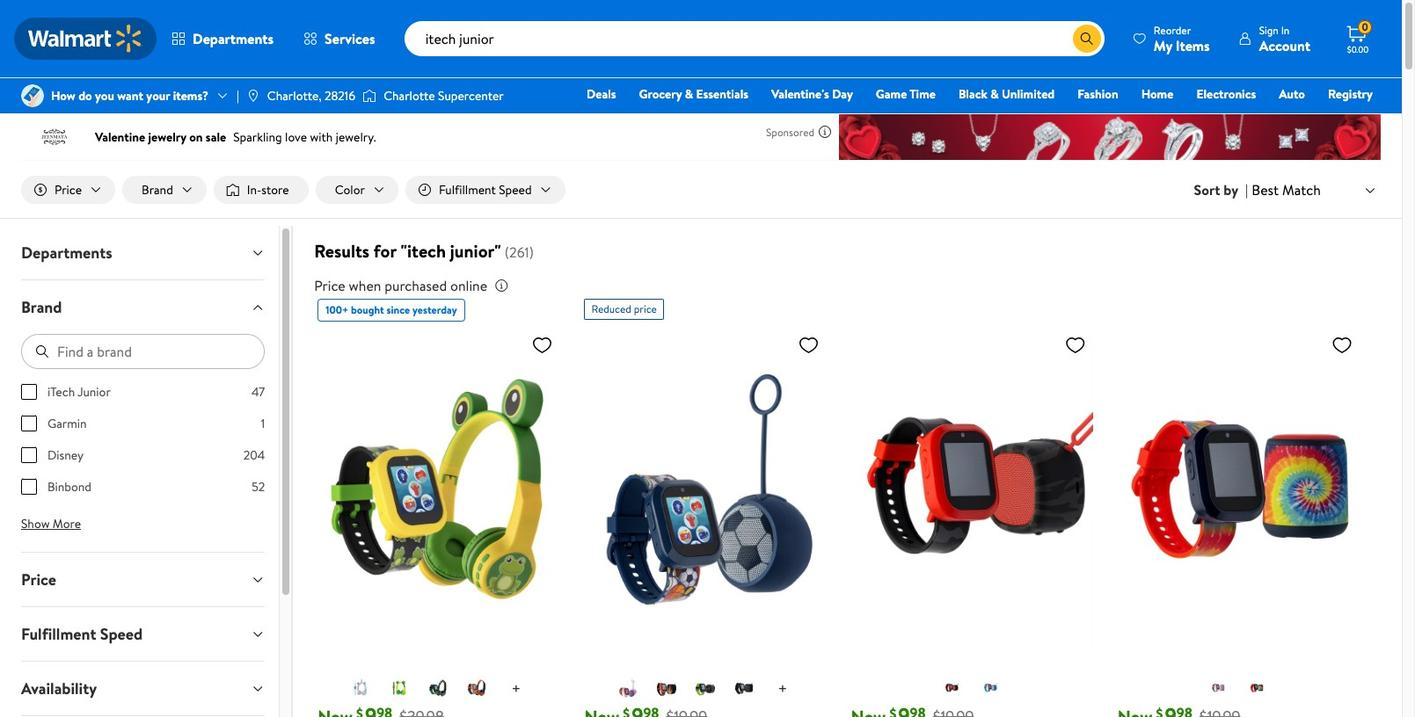 Task type: describe. For each thing, give the bounding box(es) containing it.
sign in to add to favorites list, itech jr kids boys soccer ball smartwatch and led bluetooth speaker image
[[798, 334, 820, 356]]

availability button
[[7, 663, 279, 716]]

show more button
[[7, 510, 95, 538]]

bought
[[351, 303, 384, 318]]

musical notes image
[[733, 678, 754, 699]]

search icon image
[[1080, 32, 1094, 46]]

walmart image
[[28, 25, 143, 53]]

sort
[[1194, 180, 1221, 200]]

sign in to add to favorites list, itech jr childrens dark grey camo smartwatch and bluetooth speaker for boys or girls image
[[1065, 334, 1086, 356]]

fashion link
[[1070, 84, 1127, 104]]

0 $0.00
[[1348, 20, 1369, 55]]

disney
[[48, 447, 84, 465]]

valentine's
[[772, 85, 829, 103]]

when
[[349, 276, 381, 296]]

1 vertical spatial price button
[[7, 553, 279, 607]]

departments button
[[157, 18, 289, 60]]

how do you want your items?
[[51, 87, 209, 105]]

show more
[[21, 516, 81, 533]]

itech
[[48, 384, 75, 401]]

electronics link
[[1189, 84, 1264, 104]]

0 vertical spatial |
[[237, 87, 239, 105]]

brand tab
[[7, 281, 279, 334]]

brand for the bottom brand dropdown button
[[21, 297, 62, 319]]

departments inside dropdown button
[[21, 242, 112, 264]]

in-store button
[[214, 176, 308, 204]]

binbond
[[48, 479, 92, 496]]

best
[[1252, 180, 1279, 200]]

auto link
[[1271, 84, 1313, 104]]

price when purchased online
[[314, 276, 487, 296]]

speed inside sort and filter section element
[[499, 181, 532, 199]]

in
[[1281, 22, 1290, 37]]

color
[[335, 181, 365, 199]]

sort and filter section element
[[0, 162, 1402, 218]]

fulfillment speed inside tab
[[21, 624, 143, 646]]

reduced
[[592, 302, 632, 317]]

butterfly image
[[617, 678, 638, 699]]

sponsored
[[766, 124, 815, 139]]

frog image
[[389, 678, 410, 699]]

(261)
[[505, 243, 534, 262]]

dark grey camo image
[[941, 678, 963, 699]]

black & unlimited link
[[951, 84, 1063, 104]]

time
[[910, 85, 936, 103]]

day
[[832, 85, 853, 103]]

services button
[[289, 18, 390, 60]]

grocery & essentials link
[[631, 84, 757, 104]]

fulfillment speed inside sort and filter section element
[[439, 181, 532, 199]]

valentine's day link
[[764, 84, 861, 104]]

reorder
[[1154, 22, 1191, 37]]

registry
[[1328, 85, 1373, 103]]

price inside tab
[[21, 569, 56, 591]]

deals
[[587, 85, 616, 103]]

fashion
[[1078, 85, 1119, 103]]

departments inside popup button
[[193, 29, 274, 48]]

speed inside tab
[[100, 624, 143, 646]]

debit
[[1268, 110, 1298, 128]]

home link
[[1134, 84, 1182, 104]]

fulfillment speed tab
[[7, 608, 279, 662]]

registry link
[[1320, 84, 1381, 104]]

brand for the topmost brand dropdown button
[[142, 181, 173, 199]]

grocery & essentials
[[639, 85, 749, 103]]

204
[[243, 447, 265, 465]]

blue image
[[350, 678, 372, 699]]

do
[[78, 87, 92, 105]]

price
[[634, 302, 657, 317]]

junior
[[78, 384, 111, 401]]

one debit link
[[1230, 109, 1306, 128]]

charlotte, 28216
[[267, 87, 356, 105]]

+ for 100+ bought since yesterday
[[511, 678, 521, 700]]

legal information image
[[495, 279, 509, 293]]

& for grocery
[[685, 85, 693, 103]]

results
[[314, 239, 370, 263]]

electronics
[[1197, 85, 1256, 103]]

brand group
[[21, 384, 265, 510]]

+ button for reduced price
[[764, 676, 802, 704]]

0
[[1362, 20, 1369, 34]]

sign
[[1260, 22, 1279, 37]]

charlotte,
[[267, 87, 322, 105]]

sign in account
[[1260, 22, 1311, 55]]

reduced price
[[592, 302, 657, 317]]

home
[[1142, 85, 1174, 103]]

| inside sort and filter section element
[[1246, 180, 1249, 200]]

match
[[1283, 180, 1321, 200]]

unlimited
[[1002, 85, 1055, 103]]

0 vertical spatial fulfillment speed button
[[405, 176, 565, 204]]

essentials
[[696, 85, 749, 103]]

purchased
[[385, 276, 447, 296]]

for
[[374, 239, 397, 263]]

charlotte supercenter
[[384, 87, 504, 105]]

junior"
[[450, 239, 501, 263]]

green alien image
[[695, 678, 716, 699]]

best match button
[[1249, 178, 1381, 202]]



Task type: locate. For each thing, give the bounding box(es) containing it.
52
[[252, 479, 265, 496]]

price button inside sort and filter section element
[[21, 176, 115, 204]]

price button
[[21, 176, 115, 204], [7, 553, 279, 607]]

1 & from the left
[[685, 85, 693, 103]]

account
[[1260, 36, 1311, 55]]

brand button up departments dropdown button
[[122, 176, 207, 204]]

garmin
[[48, 415, 87, 433]]

Find a brand search field
[[21, 334, 265, 370]]

yesterday
[[413, 303, 457, 318]]

1 horizontal spatial |
[[1246, 180, 1249, 200]]

deals link
[[579, 84, 624, 104]]

100+
[[326, 303, 348, 318]]

 image
[[363, 87, 377, 105], [246, 89, 260, 103]]

fulfillment speed button
[[405, 176, 565, 204], [7, 608, 279, 662]]

0 vertical spatial fulfillment
[[439, 181, 496, 199]]

color button
[[316, 176, 398, 204]]

results for "itech junior" (261)
[[314, 239, 534, 263]]

+
[[511, 678, 521, 700], [778, 678, 788, 700]]

availability
[[21, 678, 97, 700]]

0 vertical spatial price button
[[21, 176, 115, 204]]

0 horizontal spatial fulfillment speed button
[[7, 608, 279, 662]]

1 vertical spatial brand button
[[7, 281, 279, 334]]

walmart+ link
[[1313, 109, 1381, 128]]

brand up departments dropdown button
[[142, 181, 173, 199]]

+ button for 100+ bought since yesterday
[[497, 676, 535, 704]]

orange image
[[467, 678, 488, 699]]

0 horizontal spatial + button
[[497, 676, 535, 704]]

+ button
[[497, 676, 535, 704], [764, 676, 802, 704]]

brand button
[[122, 176, 207, 204], [7, 281, 279, 334]]

& inside black & unlimited link
[[991, 85, 999, 103]]

fulfillment up availability at left
[[21, 624, 96, 646]]

| right items?
[[237, 87, 239, 105]]

0 horizontal spatial speed
[[100, 624, 143, 646]]

2 + button from the left
[[764, 676, 802, 704]]

| right by
[[1246, 180, 1249, 200]]

brand button down departments dropdown button
[[7, 281, 279, 334]]

game time link
[[868, 84, 944, 104]]

0 horizontal spatial departments
[[21, 242, 112, 264]]

price tab
[[7, 553, 279, 607]]

0 vertical spatial price
[[55, 181, 82, 199]]

sign in to add to favorites list, itech jr kids boys frog smartwatch with on ear light up bluetooth headphones image
[[532, 334, 553, 356]]

since
[[387, 303, 410, 318]]

1 vertical spatial |
[[1246, 180, 1249, 200]]

0 horizontal spatial brand
[[21, 297, 62, 319]]

1 vertical spatial fulfillment
[[21, 624, 96, 646]]

0 horizontal spatial &
[[685, 85, 693, 103]]

1 horizontal spatial departments
[[193, 29, 274, 48]]

Search search field
[[404, 21, 1105, 56]]

+ for reduced price
[[778, 678, 788, 700]]

show
[[21, 516, 50, 533]]

& inside grocery & essentials link
[[685, 85, 693, 103]]

 image
[[21, 84, 44, 107]]

fulfillment speed up availability at left
[[21, 624, 143, 646]]

& right grocery
[[685, 85, 693, 103]]

more
[[53, 516, 81, 533]]

&
[[685, 85, 693, 103], [991, 85, 999, 103]]

0 vertical spatial departments
[[193, 29, 274, 48]]

your
[[146, 87, 170, 105]]

47
[[252, 384, 265, 401]]

$0.00
[[1348, 43, 1369, 55]]

0 vertical spatial brand button
[[122, 176, 207, 204]]

0 horizontal spatial fulfillment speed
[[21, 624, 143, 646]]

by
[[1224, 180, 1239, 200]]

1 horizontal spatial speed
[[499, 181, 532, 199]]

fulfillment inside tab
[[21, 624, 96, 646]]

one
[[1238, 110, 1265, 128]]

green image
[[428, 678, 449, 699]]

black & unlimited
[[959, 85, 1055, 103]]

online
[[450, 276, 487, 296]]

sign in to add to favorites list, itech jr childrens tie dye smartwatch and bluetooth speaker for boys or girls image
[[1332, 334, 1353, 356]]

Walmart Site-Wide search field
[[404, 21, 1105, 56]]

services
[[325, 29, 375, 48]]

price inside sort and filter section element
[[55, 181, 82, 199]]

0 horizontal spatial  image
[[246, 89, 260, 103]]

price
[[55, 181, 82, 199], [314, 276, 345, 296], [21, 569, 56, 591]]

black
[[959, 85, 988, 103]]

registry one debit
[[1238, 85, 1373, 128]]

1 vertical spatial speed
[[100, 624, 143, 646]]

1 vertical spatial price
[[314, 276, 345, 296]]

+ right musical notes icon
[[778, 678, 788, 700]]

availability tab
[[7, 663, 279, 716]]

 image right 28216
[[363, 87, 377, 105]]

0 horizontal spatial fulfillment
[[21, 624, 96, 646]]

1 horizontal spatial +
[[778, 678, 788, 700]]

2 vertical spatial price
[[21, 569, 56, 591]]

in-
[[247, 181, 262, 199]]

0 vertical spatial speed
[[499, 181, 532, 199]]

None checkbox
[[21, 416, 37, 432]]

itech jr kids boys frog smartwatch with on ear light up bluetooth headphones image
[[318, 327, 560, 655]]

1 horizontal spatial  image
[[363, 87, 377, 105]]

1 horizontal spatial fulfillment speed
[[439, 181, 532, 199]]

game
[[876, 85, 907, 103]]

& for black
[[991, 85, 999, 103]]

itech jr kids boys soccer ball smartwatch and led bluetooth speaker image
[[584, 327, 827, 655]]

fulfillment up junior"
[[439, 181, 496, 199]]

flame emoji image
[[656, 678, 677, 699]]

want
[[117, 87, 143, 105]]

0 horizontal spatial +
[[511, 678, 521, 700]]

ad disclaimer and feedback image
[[818, 125, 832, 139]]

star print image
[[1208, 678, 1229, 699]]

items?
[[173, 87, 209, 105]]

1 vertical spatial fulfillment speed
[[21, 624, 143, 646]]

itech jr childrens tie dye smartwatch and bluetooth speaker for boys or girls image
[[1118, 327, 1360, 655]]

my
[[1154, 36, 1173, 55]]

1 horizontal spatial brand
[[142, 181, 173, 199]]

None checkbox
[[21, 385, 37, 400], [21, 448, 37, 464], [21, 480, 37, 495], [21, 385, 37, 400], [21, 448, 37, 464], [21, 480, 37, 495]]

brand up itech
[[21, 297, 62, 319]]

28216
[[325, 87, 356, 105]]

1 horizontal spatial + button
[[764, 676, 802, 704]]

itech junior
[[48, 384, 111, 401]]

grocery
[[639, 85, 682, 103]]

supercenter
[[438, 87, 504, 105]]

auto
[[1279, 85, 1305, 103]]

+ button right the "orange" image
[[497, 676, 535, 704]]

charlotte
[[384, 87, 435, 105]]

store
[[262, 181, 289, 199]]

fulfillment speed up junior"
[[439, 181, 532, 199]]

tie dye image
[[1247, 678, 1268, 699]]

100+ bought since yesterday
[[326, 303, 457, 318]]

none checkbox inside brand group
[[21, 416, 37, 432]]

how
[[51, 87, 75, 105]]

& right black
[[991, 85, 999, 103]]

fulfillment inside sort and filter section element
[[439, 181, 496, 199]]

2 + from the left
[[778, 678, 788, 700]]

1 + button from the left
[[497, 676, 535, 704]]

0 vertical spatial fulfillment speed
[[439, 181, 532, 199]]

speed up (261)
[[499, 181, 532, 199]]

brand inside tab
[[21, 297, 62, 319]]

1 vertical spatial departments
[[21, 242, 112, 264]]

 image for charlotte, 28216
[[246, 89, 260, 103]]

valentine's day
[[772, 85, 853, 103]]

best match
[[1252, 180, 1321, 200]]

 image for charlotte supercenter
[[363, 87, 377, 105]]

1 horizontal spatial fulfillment speed button
[[405, 176, 565, 204]]

items
[[1176, 36, 1210, 55]]

departments tab
[[7, 226, 279, 280]]

fulfillment speed button up junior"
[[405, 176, 565, 204]]

sort by |
[[1194, 180, 1249, 200]]

1
[[261, 415, 265, 433]]

brand
[[142, 181, 173, 199], [21, 297, 62, 319]]

 image left charlotte,
[[246, 89, 260, 103]]

speed up availability dropdown button
[[100, 624, 143, 646]]

reorder my items
[[1154, 22, 1210, 55]]

1 vertical spatial fulfillment speed button
[[7, 608, 279, 662]]

brand inside sort and filter section element
[[142, 181, 173, 199]]

+ right the "orange" image
[[511, 678, 521, 700]]

0 vertical spatial brand
[[142, 181, 173, 199]]

1 horizontal spatial &
[[991, 85, 999, 103]]

itech jr childrens dark grey camo smartwatch and bluetooth speaker for boys or girls image
[[851, 327, 1093, 655]]

in-store
[[247, 181, 289, 199]]

fulfillment speed button up availability dropdown button
[[7, 608, 279, 662]]

1 horizontal spatial fulfillment
[[439, 181, 496, 199]]

2 & from the left
[[991, 85, 999, 103]]

you
[[95, 87, 114, 105]]

fulfillment
[[439, 181, 496, 199], [21, 624, 96, 646]]

speed
[[499, 181, 532, 199], [100, 624, 143, 646]]

unicorn image
[[980, 678, 1001, 699]]

walmart+
[[1321, 110, 1373, 128]]

1 + from the left
[[511, 678, 521, 700]]

"itech
[[401, 239, 446, 263]]

0 horizontal spatial |
[[237, 87, 239, 105]]

1 vertical spatial brand
[[21, 297, 62, 319]]

+ button right musical notes icon
[[764, 676, 802, 704]]



Task type: vqa. For each thing, say whether or not it's contained in the screenshot.
78704
no



